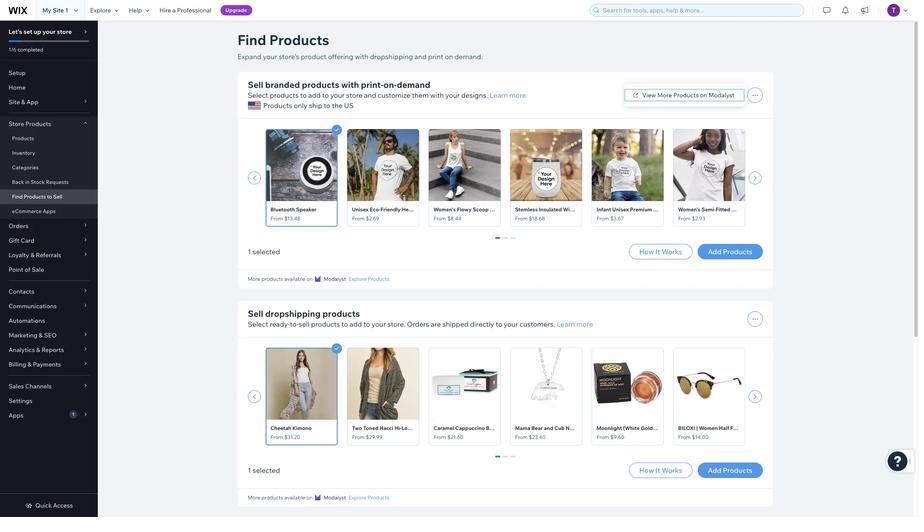 Task type: describe. For each thing, give the bounding box(es) containing it.
premium
[[630, 206, 652, 213]]

quick access
[[35, 502, 73, 510]]

professional
[[177, 6, 211, 14]]

find for find products to sell
[[12, 194, 23, 200]]

hire a professional link
[[154, 0, 217, 21]]

stemless
[[515, 206, 538, 213]]

to left store.
[[364, 320, 370, 329]]

point
[[9, 266, 23, 274]]

$31.20
[[284, 434, 300, 441]]

dropshipping inside the sell dropshipping products select ready-to-sell products to add to your store. orders are shipped directly to your customers. learn more
[[265, 309, 321, 319]]

1 vertical spatial with
[[341, 79, 359, 90]]

dropshipping inside find products expand your store's product offering with dropshipping and print on demand.
[[370, 52, 413, 61]]

from inside caramel cappuccino body butter from $21.60
[[434, 434, 446, 441]]

$2.93
[[692, 215, 706, 222]]

designs.
[[461, 91, 488, 100]]

gift card button
[[0, 234, 98, 248]]

find products expand your store's product offering with dropshipping and print on demand.
[[238, 31, 483, 61]]

help
[[129, 6, 142, 14]]

1 vertical spatial apps
[[9, 412, 24, 420]]

organic
[[732, 206, 752, 213]]

select products to add to your store and customize them with your designs. learn more
[[248, 91, 526, 100]]

automations
[[9, 317, 45, 325]]

soft
[[654, 206, 664, 213]]

from inside women's semi-fitted organic cotton t-shirt from $2.93
[[678, 215, 691, 222]]

semi-
[[702, 206, 716, 213]]

moonlight (white gold peppermint) lip whip from $9.60
[[597, 425, 708, 441]]

body
[[486, 425, 499, 432]]

2 for sell branded products with print-on-demand
[[511, 237, 515, 245]]

billing
[[9, 361, 26, 369]]

find for find products expand your store's product offering with dropshipping and print on demand.
[[238, 31, 266, 49]]

seo
[[44, 332, 57, 340]]

products inside find products to sell link
[[24, 194, 46, 200]]

how it works button for sell branded products with print-on-demand
[[629, 244, 693, 260]]

access
[[53, 502, 73, 510]]

to-
[[290, 320, 299, 329]]

apps inside ecommerce apps link
[[43, 208, 56, 215]]

view
[[643, 91, 656, 99]]

loyalty
[[9, 252, 29, 259]]

orders inside the sell dropshipping products select ready-to-sell products to add to your store. orders are shipped directly to your customers. learn more
[[407, 320, 429, 329]]

sell dropshipping products select ready-to-sell products to add to your store. orders are shipped directly to your customers. learn more
[[248, 309, 593, 329]]

from down lip
[[678, 434, 691, 441]]

0 vertical spatial more
[[510, 91, 526, 100]]

directly
[[470, 320, 494, 329]]

how for sell branded products with print-on-demand
[[640, 248, 654, 256]]

tumbler
[[577, 206, 597, 213]]

explore for sell dropshipping products
[[349, 495, 367, 501]]

demand.
[[455, 52, 483, 61]]

set
[[23, 28, 32, 36]]

shirt for unisex eco-friendly heavy cotton t-shirt from $2.69
[[441, 206, 453, 213]]

explore for sell branded products with print-on-demand
[[349, 276, 367, 282]]

1 selected for sell dropshipping products
[[248, 467, 280, 475]]

wine
[[563, 206, 576, 213]]

0 1 2 for sell branded products with print-on-demand
[[496, 237, 515, 245]]

marketing & seo
[[9, 332, 57, 340]]

bear
[[532, 425, 543, 432]]

sidebar element
[[0, 21, 98, 518]]

caramel cappuccino body butter from $21.60
[[434, 425, 516, 441]]

hire
[[160, 6, 171, 14]]

cheetah kimono from $31.20
[[271, 425, 312, 441]]

ecommerce apps link
[[0, 204, 98, 219]]

0 vertical spatial explore
[[90, 6, 111, 14]]

1 vertical spatial and
[[364, 91, 376, 100]]

0 horizontal spatial learn
[[490, 91, 508, 100]]

referrals
[[36, 252, 61, 259]]

works for sell dropshipping products
[[662, 467, 683, 475]]

from inside cheetah kimono from $31.20
[[271, 434, 283, 441]]

quick access button
[[25, 502, 73, 510]]

products inside store products dropdown button
[[25, 120, 51, 128]]

kimono
[[293, 425, 312, 432]]

and inside find products expand your store's product offering with dropshipping and print on demand.
[[415, 52, 427, 61]]

eco-
[[370, 206, 381, 213]]

$3.67
[[611, 215, 624, 222]]

t- for unisex eco-friendly heavy cotton t-shirt
[[437, 206, 441, 213]]

back
[[12, 179, 24, 185]]

$18.68
[[529, 215, 545, 222]]

your inside find products expand your store's product offering with dropshipping and print on demand.
[[263, 52, 277, 61]]

shipped
[[443, 320, 469, 329]]

up
[[34, 28, 41, 36]]

more for sell branded products with print-on-demand
[[248, 276, 260, 282]]

customers.
[[520, 320, 555, 329]]

unisex inside unisex eco-friendly heavy cotton t-shirt from $2.69
[[352, 206, 369, 213]]

mama
[[515, 425, 530, 432]]

of
[[25, 266, 30, 274]]

Search for tools, apps, help & more... field
[[601, 4, 801, 16]]

orders inside dropdown button
[[9, 222, 28, 230]]

lip
[[686, 425, 694, 432]]

explore products link for sell dropshipping products
[[349, 495, 390, 502]]

home link
[[0, 80, 98, 95]]

products only ship to the us
[[263, 101, 354, 110]]

find products to sell
[[12, 194, 62, 200]]

& for site
[[21, 98, 25, 106]]

$8.44
[[447, 215, 462, 222]]

how it works for sell branded products with print-on-demand
[[640, 248, 683, 256]]

2 for sell dropshipping products
[[511, 456, 515, 464]]

& for loyalty
[[31, 252, 34, 259]]

1 horizontal spatial store
[[346, 91, 363, 100]]

gold
[[641, 425, 653, 432]]

gift card
[[9, 237, 34, 245]]

help button
[[124, 0, 154, 21]]

demand
[[397, 79, 431, 90]]

select inside the sell dropshipping products select ready-to-sell products to add to your store. orders are shipped directly to your customers. learn more
[[248, 320, 268, 329]]

shirt inside infant unisex premium soft t-shirt from $3.67
[[670, 206, 682, 213]]

cotton for heavy
[[419, 206, 436, 213]]

from $29.99
[[352, 434, 383, 441]]

speaker
[[296, 206, 317, 213]]

hire a professional
[[160, 6, 211, 14]]

your up the
[[330, 91, 345, 100]]

on inside find products expand your store's product offering with dropshipping and print on demand.
[[445, 52, 453, 61]]

selected for sell dropshipping products
[[253, 467, 280, 475]]

view more products on modalyst button
[[625, 89, 745, 102]]

the
[[332, 101, 343, 110]]

to right directly
[[496, 320, 502, 329]]

upgrade button
[[220, 5, 252, 15]]

more products available on for sell dropshipping products
[[248, 495, 313, 501]]

unisex inside infant unisex premium soft t-shirt from $3.67
[[613, 206, 629, 213]]

completed
[[18, 46, 43, 53]]

contacts button
[[0, 285, 98, 299]]

are
[[431, 320, 441, 329]]

to up ship
[[322, 91, 329, 100]]

billing & payments button
[[0, 358, 98, 372]]

setup link
[[0, 66, 98, 80]]

how it works for sell dropshipping products
[[640, 467, 683, 475]]

muscle
[[490, 206, 508, 213]]

card
[[21, 237, 34, 245]]

inventory link
[[0, 146, 98, 161]]

women's semi-fitted organic cotton t-shirt from $2.93
[[678, 206, 787, 222]]

explore products for sell branded products with print-on-demand
[[349, 276, 390, 282]]

t- for women's semi-fitted organic cotton t-shirt
[[771, 206, 775, 213]]

2 vertical spatial with
[[430, 91, 444, 100]]

whip
[[695, 425, 708, 432]]

add products button for sell dropshipping products
[[698, 463, 763, 479]]

analytics & reports button
[[0, 343, 98, 358]]

site & app button
[[0, 95, 98, 109]]

from inside women's flowy scoop muscle tank top from $8.44
[[434, 215, 446, 222]]

branded
[[265, 79, 300, 90]]

settings link
[[0, 394, 98, 409]]

site inside dropdown button
[[9, 98, 20, 106]]

from inside stemless insulated wine tumbler from $18.68
[[515, 215, 528, 222]]

your left customers.
[[504, 320, 518, 329]]

cheetah
[[271, 425, 291, 432]]

& for analytics
[[36, 346, 40, 354]]

1/6
[[9, 46, 16, 53]]

loyalty & referrals button
[[0, 248, 98, 263]]

customize
[[378, 91, 411, 100]]

on inside view more products on modalyst button
[[700, 91, 708, 99]]

how it works button for sell dropshipping products
[[629, 463, 693, 479]]

caramel
[[434, 425, 454, 432]]



Task type: locate. For each thing, give the bounding box(es) containing it.
add down women's semi-fitted organic cotton t-shirt from $2.93
[[708, 248, 722, 256]]

0 vertical spatial modalyst
[[709, 91, 735, 99]]

1 add products from the top
[[708, 248, 753, 256]]

learn inside the sell dropshipping products select ready-to-sell products to add to your store. orders are shipped directly to your customers. learn more
[[557, 320, 575, 329]]

your inside sidebar element
[[42, 28, 55, 36]]

your left the store's
[[263, 52, 277, 61]]

$29.99
[[366, 434, 383, 441]]

add products for sell branded products with print-on-demand
[[708, 248, 753, 256]]

from down infant
[[597, 215, 609, 222]]

with
[[355, 52, 369, 61], [341, 79, 359, 90], [430, 91, 444, 100]]

cotton for organic
[[753, 206, 770, 213]]

print
[[428, 52, 444, 61]]

0 vertical spatial works
[[662, 248, 683, 256]]

bluetooth
[[271, 206, 295, 213]]

0 1 2 for sell dropshipping products
[[496, 456, 515, 464]]

sell for sell dropshipping products select ready-to-sell products to add to your store. orders are shipped directly to your customers. learn more
[[248, 309, 263, 319]]

it down infant unisex premium soft t-shirt from $3.67
[[656, 248, 661, 256]]

1 vertical spatial how it works button
[[629, 463, 693, 479]]

1 horizontal spatial unisex
[[613, 206, 629, 213]]

store's
[[279, 52, 300, 61]]

orders
[[9, 222, 28, 230], [407, 320, 429, 329]]

products inside find products expand your store's product offering with dropshipping and print on demand.
[[269, 31, 329, 49]]

&
[[21, 98, 25, 106], [31, 252, 34, 259], [39, 332, 43, 340], [36, 346, 40, 354], [28, 361, 32, 369]]

0 horizontal spatial learn more link
[[490, 90, 526, 100]]

modalyst link for sell branded products with print-on-demand
[[315, 276, 346, 283]]

2 add products from the top
[[708, 467, 753, 475]]

and left "cub"
[[544, 425, 553, 432]]

0 down the body
[[496, 456, 499, 464]]

1 works from the top
[[662, 248, 683, 256]]

how it works down the moonlight (white gold peppermint) lip whip from $9.60
[[640, 467, 683, 475]]

necklace
[[566, 425, 589, 432]]

0 vertical spatial 2
[[511, 237, 515, 245]]

from inside mama bear and cub necklace from $23.40
[[515, 434, 528, 441]]

1 t- from the left
[[437, 206, 441, 213]]

1 cotton from the left
[[419, 206, 436, 213]]

1 vertical spatial find
[[12, 194, 23, 200]]

0 down women's flowy scoop muscle tank top from $8.44
[[496, 237, 499, 245]]

women's inside women's flowy scoop muscle tank top from $8.44
[[434, 206, 456, 213]]

from down cheetah
[[271, 434, 283, 441]]

ecommerce apps
[[12, 208, 56, 215]]

add inside the sell dropshipping products select ready-to-sell products to add to your store. orders are shipped directly to your customers. learn more
[[350, 320, 362, 329]]

0 horizontal spatial add
[[308, 91, 321, 100]]

women's up $2.93
[[678, 206, 701, 213]]

from down moonlight
[[597, 434, 609, 441]]

t- left flowy
[[437, 206, 441, 213]]

find up expand
[[238, 31, 266, 49]]

1 vertical spatial available
[[284, 495, 305, 501]]

0 vertical spatial how it works button
[[629, 244, 693, 260]]

from inside bluetooth speaker from $13.48
[[271, 215, 283, 222]]

store products
[[9, 120, 51, 128]]

cotton right heavy on the top left
[[419, 206, 436, 213]]

0 horizontal spatial t-
[[437, 206, 441, 213]]

2 modalyst link from the top
[[315, 495, 346, 502]]

it down the moonlight (white gold peppermint) lip whip from $9.60
[[656, 467, 661, 475]]

0 horizontal spatial find
[[12, 194, 23, 200]]

1 vertical spatial add
[[350, 320, 362, 329]]

0 1 2 down the 'muscle'
[[496, 237, 515, 245]]

how
[[640, 248, 654, 256], [640, 467, 654, 475]]

let's
[[9, 28, 22, 36]]

heavy
[[402, 206, 418, 213]]

more
[[658, 91, 672, 99], [248, 276, 260, 282], [248, 495, 260, 501]]

1 selected from the top
[[253, 248, 280, 256]]

shirt up $8.44
[[441, 206, 453, 213]]

on
[[445, 52, 453, 61], [700, 91, 708, 99], [307, 276, 313, 282], [307, 495, 313, 501]]

bluetooth speaker from $13.48
[[271, 206, 317, 222]]

works for sell branded products with print-on-demand
[[662, 248, 683, 256]]

1 how it works from the top
[[640, 248, 683, 256]]

1 vertical spatial more products available on
[[248, 495, 313, 501]]

setup
[[9, 69, 26, 77]]

find down back
[[12, 194, 23, 200]]

from left '$29.99'
[[352, 434, 365, 441]]

from left $2.93
[[678, 215, 691, 222]]

1 vertical spatial it
[[656, 467, 661, 475]]

more inside the sell dropshipping products select ready-to-sell products to add to your store. orders are shipped directly to your customers. learn more
[[577, 320, 593, 329]]

explore products link for sell branded products with print-on-demand
[[349, 276, 390, 283]]

women's for from
[[678, 206, 701, 213]]

0 horizontal spatial and
[[364, 91, 376, 100]]

and
[[415, 52, 427, 61], [364, 91, 376, 100], [544, 425, 553, 432]]

sell inside find products to sell link
[[53, 194, 62, 200]]

from inside the moonlight (white gold peppermint) lip whip from $9.60
[[597, 434, 609, 441]]

modalyst
[[709, 91, 735, 99], [324, 276, 346, 282], [324, 495, 346, 501]]

0 vertical spatial store
[[57, 28, 72, 36]]

2 women's from the left
[[678, 206, 701, 213]]

1 vertical spatial explore products
[[349, 495, 390, 501]]

$21.60
[[447, 434, 464, 441]]

inventory
[[12, 150, 35, 156]]

from down mama
[[515, 434, 528, 441]]

0 horizontal spatial store
[[57, 28, 72, 36]]

add down $14.00
[[708, 467, 722, 475]]

0 horizontal spatial site
[[9, 98, 20, 106]]

unisex
[[352, 206, 369, 213], [613, 206, 629, 213]]

& right 'loyalty'
[[31, 252, 34, 259]]

1 vertical spatial modalyst link
[[315, 495, 346, 502]]

0 vertical spatial explore products link
[[349, 276, 390, 283]]

from down top
[[515, 215, 528, 222]]

available for sell branded products with print-on-demand
[[284, 276, 305, 282]]

2 0 1 2 from the top
[[496, 456, 515, 464]]

1 vertical spatial sell
[[53, 194, 62, 200]]

& for marketing
[[39, 332, 43, 340]]

and inside mama bear and cub necklace from $23.40
[[544, 425, 553, 432]]

to right sell
[[342, 320, 348, 329]]

mama bear and cub necklace from $23.40
[[515, 425, 589, 441]]

2 how it works button from the top
[[629, 463, 693, 479]]

1 unisex from the left
[[352, 206, 369, 213]]

1 vertical spatial learn more link
[[557, 319, 593, 330]]

shirt
[[441, 206, 453, 213], [670, 206, 682, 213], [775, 206, 787, 213]]

shirt for women's semi-fitted organic cotton t-shirt from $2.93
[[775, 206, 787, 213]]

1 0 from the top
[[496, 237, 499, 245]]

select down branded
[[248, 91, 268, 100]]

add left store.
[[350, 320, 362, 329]]

apps down find products to sell link
[[43, 208, 56, 215]]

products inside view more products on modalyst button
[[674, 91, 699, 99]]

cotton right 'organic'
[[753, 206, 770, 213]]

find products to sell link
[[0, 190, 98, 204]]

reports
[[41, 346, 64, 354]]

explore products link
[[349, 276, 390, 283], [349, 495, 390, 502]]

2 cotton from the left
[[753, 206, 770, 213]]

t- right soft
[[665, 206, 670, 213]]

learn more link for sell dropshipping products
[[557, 319, 593, 330]]

to down back in stock requests "link"
[[47, 194, 52, 200]]

0 horizontal spatial orders
[[9, 222, 28, 230]]

unisex eco-friendly heavy cotton t-shirt from $2.69
[[352, 206, 453, 222]]

1 horizontal spatial shirt
[[670, 206, 682, 213]]

find inside find products expand your store's product offering with dropshipping and print on demand.
[[238, 31, 266, 49]]

0 vertical spatial selected
[[253, 248, 280, 256]]

1 women's from the left
[[434, 206, 456, 213]]

how for sell dropshipping products
[[640, 467, 654, 475]]

available for sell dropshipping products
[[284, 495, 305, 501]]

modalyst for sell dropshipping products
[[324, 495, 346, 501]]

select left 'ready-'
[[248, 320, 268, 329]]

women's inside women's semi-fitted organic cotton t-shirt from $2.93
[[678, 206, 701, 213]]

marketing & seo button
[[0, 328, 98, 343]]

tank
[[509, 206, 520, 213]]

1 vertical spatial add products
[[708, 467, 753, 475]]

t- inside women's semi-fitted organic cotton t-shirt from $2.93
[[771, 206, 775, 213]]

2 horizontal spatial t-
[[771, 206, 775, 213]]

0 for sell branded products with print-on-demand
[[496, 237, 499, 245]]

1 add from the top
[[708, 248, 722, 256]]

0 horizontal spatial shirt
[[441, 206, 453, 213]]

1 horizontal spatial dropshipping
[[370, 52, 413, 61]]

payments
[[33, 361, 61, 369]]

& for billing
[[28, 361, 32, 369]]

add for sell branded products with print-on-demand
[[708, 248, 722, 256]]

shirt right soft
[[670, 206, 682, 213]]

modalyst for sell branded products with print-on-demand
[[324, 276, 346, 282]]

1 1 selected from the top
[[248, 248, 280, 256]]

3 t- from the left
[[771, 206, 775, 213]]

my site 1
[[42, 6, 68, 14]]

with right offering
[[355, 52, 369, 61]]

learn right designs.
[[490, 91, 508, 100]]

& inside popup button
[[31, 252, 34, 259]]

infant unisex premium soft t-shirt from $3.67
[[597, 206, 682, 222]]

orders up 'gift card'
[[9, 222, 28, 230]]

how it works button down soft
[[629, 244, 693, 260]]

t- right 'organic'
[[771, 206, 775, 213]]

2 vertical spatial and
[[544, 425, 553, 432]]

0 vertical spatial how
[[640, 248, 654, 256]]

unisex left eco- on the left top of page
[[352, 206, 369, 213]]

1 2 from the top
[[511, 237, 515, 245]]

cotton inside women's semi-fitted organic cotton t-shirt from $2.93
[[753, 206, 770, 213]]

t- inside unisex eco-friendly heavy cotton t-shirt from $2.69
[[437, 206, 441, 213]]

2 down tank
[[511, 237, 515, 245]]

0 vertical spatial dropshipping
[[370, 52, 413, 61]]

& inside popup button
[[28, 361, 32, 369]]

to left the
[[324, 101, 331, 110]]

learn more link for sell branded products with print-on-demand
[[490, 90, 526, 100]]

1 vertical spatial 0
[[496, 456, 499, 464]]

1 vertical spatial more
[[248, 276, 260, 282]]

0 vertical spatial add
[[308, 91, 321, 100]]

find inside sidebar element
[[12, 194, 23, 200]]

2 2 from the top
[[511, 456, 515, 464]]

site down home
[[9, 98, 20, 106]]

0
[[496, 237, 499, 245], [496, 456, 499, 464]]

more inside view more products on modalyst button
[[658, 91, 672, 99]]

from $14.00
[[678, 434, 709, 441]]

2 down butter
[[511, 456, 515, 464]]

selected
[[253, 248, 280, 256], [253, 467, 280, 475]]

your right 'up'
[[42, 28, 55, 36]]

0 vertical spatial select
[[248, 91, 268, 100]]

2 how from the top
[[640, 467, 654, 475]]

1 explore products from the top
[[349, 276, 390, 282]]

0 horizontal spatial apps
[[9, 412, 24, 420]]

1 horizontal spatial cotton
[[753, 206, 770, 213]]

1 horizontal spatial learn
[[557, 320, 575, 329]]

1 vertical spatial store
[[346, 91, 363, 100]]

1 explore products link from the top
[[349, 276, 390, 283]]

1 vertical spatial explore products link
[[349, 495, 390, 502]]

learn
[[490, 91, 508, 100], [557, 320, 575, 329]]

1 horizontal spatial site
[[53, 6, 64, 14]]

0 vertical spatial orders
[[9, 222, 28, 230]]

cotton inside unisex eco-friendly heavy cotton t-shirt from $2.69
[[419, 206, 436, 213]]

2 t- from the left
[[665, 206, 670, 213]]

sell inside the sell dropshipping products select ready-to-sell products to add to your store. orders are shipped directly to your customers. learn more
[[248, 309, 263, 319]]

1
[[65, 6, 68, 14], [504, 237, 507, 245], [248, 248, 251, 256], [72, 412, 74, 418], [504, 456, 507, 464], [248, 467, 251, 475]]

1 vertical spatial dropshipping
[[265, 309, 321, 319]]

it
[[656, 248, 661, 256], [656, 467, 661, 475]]

2 more products available on from the top
[[248, 495, 313, 501]]

expand
[[238, 52, 261, 61]]

1 how it works button from the top
[[629, 244, 693, 260]]

how down the moonlight (white gold peppermint) lip whip from $9.60
[[640, 467, 654, 475]]

modalyst link for sell dropshipping products
[[315, 495, 346, 502]]

1 shirt from the left
[[441, 206, 453, 213]]

2 vertical spatial sell
[[248, 309, 263, 319]]

1 horizontal spatial add
[[350, 320, 362, 329]]

0 vertical spatial find
[[238, 31, 266, 49]]

from down bluetooth
[[271, 215, 283, 222]]

ship
[[309, 101, 322, 110]]

1 vertical spatial select
[[248, 320, 268, 329]]

0 vertical spatial more products available on
[[248, 276, 313, 282]]

your left store.
[[372, 320, 386, 329]]

with up the us
[[341, 79, 359, 90]]

women's up $8.44
[[434, 206, 456, 213]]

sales channels
[[9, 383, 52, 391]]

product
[[301, 52, 327, 61]]

site right my
[[53, 6, 64, 14]]

add for sell dropshipping products
[[708, 467, 722, 475]]

back in stock requests link
[[0, 175, 98, 190]]

how it works button down the moonlight (white gold peppermint) lip whip from $9.60
[[629, 463, 693, 479]]

0 vertical spatial site
[[53, 6, 64, 14]]

contacts
[[9, 288, 34, 296]]

0 vertical spatial learn
[[490, 91, 508, 100]]

and left print
[[415, 52, 427, 61]]

1 vertical spatial 0 1 2
[[496, 456, 515, 464]]

1 select from the top
[[248, 91, 268, 100]]

us
[[344, 101, 354, 110]]

from left $2.69
[[352, 215, 365, 222]]

2 available from the top
[[284, 495, 305, 501]]

top
[[522, 206, 531, 213]]

1 available from the top
[[284, 276, 305, 282]]

how down infant unisex premium soft t-shirt from $3.67
[[640, 248, 654, 256]]

1 horizontal spatial women's
[[678, 206, 701, 213]]

products link
[[0, 131, 98, 146]]

point of sale link
[[0, 263, 98, 277]]

t- inside infant unisex premium soft t-shirt from $3.67
[[665, 206, 670, 213]]

0 vertical spatial 0 1 2
[[496, 237, 515, 245]]

0 vertical spatial apps
[[43, 208, 56, 215]]

0 vertical spatial 1 selected
[[248, 248, 280, 256]]

0 horizontal spatial unisex
[[352, 206, 369, 213]]

& right 'billing'
[[28, 361, 32, 369]]

your left designs.
[[446, 91, 460, 100]]

butter
[[500, 425, 516, 432]]

0 horizontal spatial women's
[[434, 206, 456, 213]]

and down print-
[[364, 91, 376, 100]]

1 more products available on from the top
[[248, 276, 313, 282]]

& inside dropdown button
[[39, 332, 43, 340]]

1 vertical spatial learn
[[557, 320, 575, 329]]

& left the app
[[21, 98, 25, 106]]

2 select from the top
[[248, 320, 268, 329]]

2 horizontal spatial shirt
[[775, 206, 787, 213]]

apps down settings in the left bottom of the page
[[9, 412, 24, 420]]

0 vertical spatial sell
[[248, 79, 263, 90]]

orders left the are
[[407, 320, 429, 329]]

explore products for sell dropshipping products
[[349, 495, 390, 501]]

0 vertical spatial with
[[355, 52, 369, 61]]

2 1 selected from the top
[[248, 467, 280, 475]]

women's
[[434, 206, 456, 213], [678, 206, 701, 213]]

1 vertical spatial site
[[9, 98, 20, 106]]

2
[[511, 237, 515, 245], [511, 456, 515, 464]]

store.
[[388, 320, 406, 329]]

2 how it works from the top
[[640, 467, 683, 475]]

1 inside sidebar element
[[72, 412, 74, 418]]

1 horizontal spatial and
[[415, 52, 427, 61]]

from
[[271, 215, 283, 222], [352, 215, 365, 222], [434, 215, 446, 222], [515, 215, 528, 222], [597, 215, 609, 222], [678, 215, 691, 222], [271, 434, 283, 441], [352, 434, 365, 441], [434, 434, 446, 441], [515, 434, 528, 441], [597, 434, 609, 441], [678, 434, 691, 441]]

3 shirt from the left
[[775, 206, 787, 213]]

add up ship
[[308, 91, 321, 100]]

add
[[708, 248, 722, 256], [708, 467, 722, 475]]

2 unisex from the left
[[613, 206, 629, 213]]

them
[[412, 91, 429, 100]]

1 vertical spatial 2
[[511, 456, 515, 464]]

how it works down soft
[[640, 248, 683, 256]]

from down caramel
[[434, 434, 446, 441]]

1 how from the top
[[640, 248, 654, 256]]

from inside unisex eco-friendly heavy cotton t-shirt from $2.69
[[352, 215, 365, 222]]

analytics & reports
[[9, 346, 64, 354]]

2 add products button from the top
[[698, 463, 763, 479]]

modalyst inside button
[[709, 91, 735, 99]]

0 vertical spatial modalyst link
[[315, 276, 346, 283]]

1 selected for sell branded products with print-on-demand
[[248, 248, 280, 256]]

more products available on for sell branded products with print-on-demand
[[248, 276, 313, 282]]

upgrade
[[226, 7, 247, 13]]

2 it from the top
[[656, 467, 661, 475]]

sale
[[32, 266, 44, 274]]

fitted
[[716, 206, 731, 213]]

2 explore products link from the top
[[349, 495, 390, 502]]

shirt right 'organic'
[[775, 206, 787, 213]]

2 vertical spatial explore
[[349, 495, 367, 501]]

add products for sell dropshipping products
[[708, 467, 753, 475]]

dropshipping up on-
[[370, 52, 413, 61]]

store inside sidebar element
[[57, 28, 72, 36]]

0 vertical spatial available
[[284, 276, 305, 282]]

1 horizontal spatial learn more link
[[557, 319, 593, 330]]

modalyst link
[[315, 276, 346, 283], [315, 495, 346, 502]]

add products button for sell branded products with print-on-demand
[[698, 244, 763, 260]]

1 vertical spatial works
[[662, 467, 683, 475]]

1 0 1 2 from the top
[[496, 237, 515, 245]]

0 horizontal spatial more
[[510, 91, 526, 100]]

store up the us
[[346, 91, 363, 100]]

1 add products button from the top
[[698, 244, 763, 260]]

explore
[[90, 6, 111, 14], [349, 276, 367, 282], [349, 495, 367, 501]]

2 shirt from the left
[[670, 206, 682, 213]]

1 vertical spatial how it works
[[640, 467, 683, 475]]

0 vertical spatial learn more link
[[490, 90, 526, 100]]

products
[[269, 31, 329, 49], [674, 91, 699, 99], [263, 101, 292, 110], [25, 120, 51, 128], [12, 135, 34, 142], [24, 194, 46, 200], [723, 248, 753, 256], [368, 276, 390, 282], [723, 467, 753, 475], [368, 495, 390, 501]]

requests
[[46, 179, 69, 185]]

learn more link right designs.
[[490, 90, 526, 100]]

0 vertical spatial explore products
[[349, 276, 390, 282]]

0 vertical spatial more
[[658, 91, 672, 99]]

& left reports
[[36, 346, 40, 354]]

store products button
[[0, 117, 98, 131]]

to up only on the top
[[300, 91, 307, 100]]

0 vertical spatial add
[[708, 248, 722, 256]]

0 vertical spatial add products
[[708, 248, 753, 256]]

dropshipping up to-
[[265, 309, 321, 319]]

1 vertical spatial orders
[[407, 320, 429, 329]]

in
[[25, 179, 30, 185]]

1 horizontal spatial t-
[[665, 206, 670, 213]]

1 horizontal spatial apps
[[43, 208, 56, 215]]

learn right customers.
[[557, 320, 575, 329]]

sales channels button
[[0, 379, 98, 394]]

1/6 completed
[[9, 46, 43, 53]]

it for sell branded products with print-on-demand
[[656, 248, 661, 256]]

0 vertical spatial add products button
[[698, 244, 763, 260]]

0 vertical spatial it
[[656, 248, 661, 256]]

1 horizontal spatial more
[[577, 320, 593, 329]]

women's flowy scoop muscle tank top from $8.44
[[434, 206, 531, 222]]

0 vertical spatial how it works
[[640, 248, 683, 256]]

women's for $8.44
[[434, 206, 456, 213]]

let's set up your store
[[9, 28, 72, 36]]

2 add from the top
[[708, 467, 722, 475]]

2 vertical spatial more
[[248, 495, 260, 501]]

learn more link right customers.
[[557, 319, 593, 330]]

1 it from the top
[[656, 248, 661, 256]]

2 explore products from the top
[[349, 495, 390, 501]]

0 for sell dropshipping products
[[496, 456, 499, 464]]

available
[[284, 276, 305, 282], [284, 495, 305, 501]]

from left $8.44
[[434, 215, 446, 222]]

0 1 2 down butter
[[496, 456, 515, 464]]

2 0 from the top
[[496, 456, 499, 464]]

with right them
[[430, 91, 444, 100]]

1 vertical spatial modalyst
[[324, 276, 346, 282]]

channels
[[25, 383, 52, 391]]

selected for sell branded products with print-on-demand
[[253, 248, 280, 256]]

sell for sell branded products with print-on-demand
[[248, 79, 263, 90]]

products inside products link
[[12, 135, 34, 142]]

shirt inside unisex eco-friendly heavy cotton t-shirt from $2.69
[[441, 206, 453, 213]]

1 vertical spatial how
[[640, 467, 654, 475]]

store down my site 1
[[57, 28, 72, 36]]

store
[[9, 120, 24, 128]]

apps
[[43, 208, 56, 215], [9, 412, 24, 420]]

unisex up $3.67
[[613, 206, 629, 213]]

1 horizontal spatial orders
[[407, 320, 429, 329]]

1 vertical spatial more
[[577, 320, 593, 329]]

0 vertical spatial and
[[415, 52, 427, 61]]

with inside find products expand your store's product offering with dropshipping and print on demand.
[[355, 52, 369, 61]]

shirt inside women's semi-fitted organic cotton t-shirt from $2.93
[[775, 206, 787, 213]]

to inside sidebar element
[[47, 194, 52, 200]]

more for sell dropshipping products
[[248, 495, 260, 501]]

from inside infant unisex premium soft t-shirt from $3.67
[[597, 215, 609, 222]]

1 vertical spatial add products button
[[698, 463, 763, 479]]

2 selected from the top
[[253, 467, 280, 475]]

1 vertical spatial explore
[[349, 276, 367, 282]]

1 modalyst link from the top
[[315, 276, 346, 283]]

on-
[[384, 79, 397, 90]]

$2.69
[[366, 215, 379, 222]]

& left seo
[[39, 332, 43, 340]]

it for sell dropshipping products
[[656, 467, 661, 475]]

2 works from the top
[[662, 467, 683, 475]]



Task type: vqa. For each thing, say whether or not it's contained in the screenshot.
with
yes



